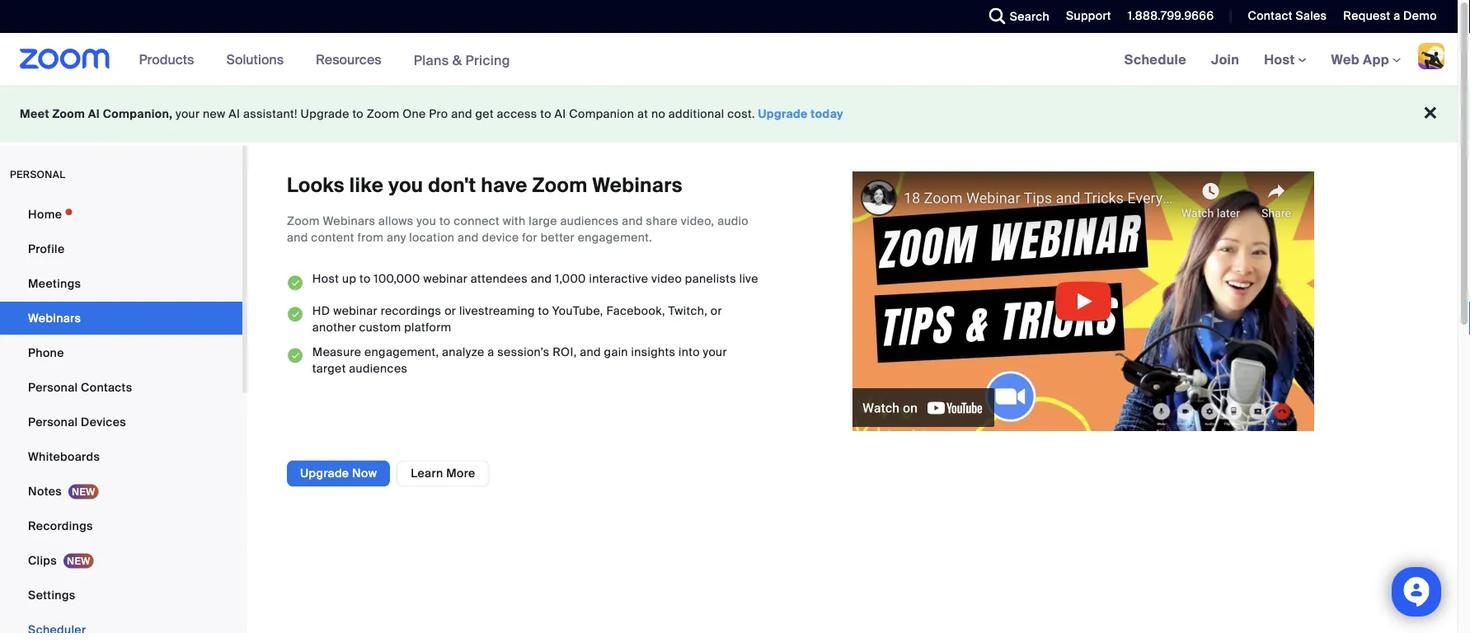 Task type: vqa. For each thing, say whether or not it's contained in the screenshot.
1st right image from the top
no



Task type: describe. For each thing, give the bounding box(es) containing it.
3 ai from the left
[[555, 106, 566, 122]]

new
[[203, 106, 226, 122]]

settings link
[[0, 579, 242, 612]]

custom
[[359, 319, 401, 335]]

webinar inside hd webinar recordings or livestreaming to youtube, facebook, twitch, or another custom platform
[[333, 303, 378, 318]]

plans & pricing
[[414, 51, 510, 69]]

join link
[[1199, 33, 1252, 86]]

interactive
[[589, 271, 648, 286]]

meetings
[[28, 276, 81, 291]]

notes link
[[0, 475, 242, 508]]

1 horizontal spatial webinar
[[423, 271, 468, 286]]

app
[[1363, 51, 1389, 68]]

a inside measure engagement, analyze a session's roi, and gain insights into your target audiences
[[488, 344, 494, 359]]

and inside meet zoom ai companion, footer
[[451, 106, 472, 122]]

audiences inside zoom webinars allows you to connect with large audiences and share video, audio and content from any location and device for better engagement.
[[560, 213, 619, 229]]

livestreaming
[[459, 303, 535, 318]]

clips
[[28, 553, 57, 568]]

clips link
[[0, 544, 242, 577]]

zoom inside zoom webinars allows you to connect with large audiences and share video, audio and content from any location and device for better engagement.
[[287, 213, 320, 229]]

facebook,
[[606, 303, 665, 318]]

video,
[[681, 213, 714, 229]]

webinars link
[[0, 302, 242, 335]]

analyze
[[442, 344, 484, 359]]

roi,
[[553, 344, 577, 359]]

upgrade inside button
[[300, 466, 349, 481]]

your inside meet zoom ai companion, footer
[[176, 106, 200, 122]]

from
[[357, 230, 384, 245]]

products button
[[139, 33, 202, 86]]

looks
[[287, 173, 345, 198]]

web app button
[[1331, 51, 1401, 68]]

measure engagement, analyze a session's roi, and gain insights into your target audiences
[[312, 344, 727, 376]]

profile picture image
[[1418, 43, 1445, 69]]

host for host
[[1264, 51, 1298, 68]]

video
[[651, 271, 682, 286]]

personal
[[10, 168, 66, 181]]

and inside measure engagement, analyze a session's roi, and gain insights into your target audiences
[[580, 344, 601, 359]]

share
[[646, 213, 678, 229]]

zoom logo image
[[20, 49, 110, 69]]

plans
[[414, 51, 449, 69]]

resources button
[[316, 33, 389, 86]]

products
[[139, 51, 194, 68]]

one
[[403, 106, 426, 122]]

search
[[1010, 9, 1050, 24]]

schedule link
[[1112, 33, 1199, 86]]

twitch,
[[668, 303, 708, 318]]

resources
[[316, 51, 381, 68]]

1.888.799.9666
[[1128, 8, 1214, 24]]

panelists
[[685, 271, 736, 286]]

meetings link
[[0, 267, 242, 300]]

audio
[[717, 213, 749, 229]]

you inside zoom webinars allows you to connect with large audiences and share video, audio and content from any location and device for better engagement.
[[417, 213, 436, 229]]

engagement.
[[578, 230, 652, 245]]

home link
[[0, 198, 242, 231]]

upgrade down product information navigation
[[301, 106, 349, 122]]

100,000
[[374, 271, 420, 286]]

to inside hd webinar recordings or livestreaming to youtube, facebook, twitch, or another custom platform
[[538, 303, 549, 318]]

more
[[446, 466, 475, 481]]

solutions
[[226, 51, 284, 68]]

contact sales
[[1248, 8, 1327, 24]]

meet
[[20, 106, 49, 122]]

contacts
[[81, 380, 132, 395]]

to right access
[[540, 106, 552, 122]]

platform
[[404, 319, 452, 335]]

meet zoom ai companion, your new ai assistant! upgrade to zoom one pro and get access to ai companion at no additional cost. upgrade today
[[20, 106, 844, 122]]

personal contacts
[[28, 380, 132, 395]]

product information navigation
[[127, 33, 523, 87]]

youtube,
[[552, 303, 603, 318]]

personal for personal contacts
[[28, 380, 78, 395]]

and down connect
[[458, 230, 479, 245]]

attendees
[[471, 271, 528, 286]]

1,000
[[555, 271, 586, 286]]

meet zoom ai companion, footer
[[0, 86, 1458, 143]]

zoom up large
[[532, 173, 588, 198]]

additional
[[669, 106, 724, 122]]

demo
[[1404, 8, 1437, 24]]

don't
[[428, 173, 476, 198]]

sales
[[1296, 8, 1327, 24]]

up
[[342, 271, 356, 286]]

learn more
[[411, 466, 475, 481]]

insights
[[631, 344, 676, 359]]

host button
[[1264, 51, 1307, 68]]

meetings navigation
[[1112, 33, 1458, 87]]

recordings
[[381, 303, 441, 318]]

large
[[529, 213, 557, 229]]



Task type: locate. For each thing, give the bounding box(es) containing it.
0 horizontal spatial ai
[[88, 106, 100, 122]]

assistant!
[[243, 106, 297, 122]]

0 horizontal spatial host
[[312, 271, 339, 286]]

your inside measure engagement, analyze a session's roi, and gain insights into your target audiences
[[703, 344, 727, 359]]

request a demo link
[[1331, 0, 1458, 33], [1344, 8, 1437, 24]]

any
[[387, 230, 406, 245]]

request
[[1344, 8, 1391, 24]]

engagement,
[[364, 344, 439, 359]]

upgrade
[[301, 106, 349, 122], [758, 106, 808, 122], [300, 466, 349, 481]]

and up engagement.
[[622, 213, 643, 229]]

whiteboards
[[28, 449, 100, 464]]

with
[[503, 213, 526, 229]]

you up allows
[[388, 173, 423, 198]]

0 horizontal spatial your
[[176, 106, 200, 122]]

support link
[[1054, 0, 1115, 33], [1066, 8, 1111, 24]]

gain
[[604, 344, 628, 359]]

host inside meetings navigation
[[1264, 51, 1298, 68]]

companion,
[[103, 106, 173, 122]]

learn
[[411, 466, 443, 481]]

connect
[[454, 213, 500, 229]]

0 vertical spatial your
[[176, 106, 200, 122]]

1 personal from the top
[[28, 380, 78, 395]]

ai left companion
[[555, 106, 566, 122]]

webinar up another
[[333, 303, 378, 318]]

a
[[1394, 8, 1400, 24], [488, 344, 494, 359]]

0 vertical spatial webinar
[[423, 271, 468, 286]]

allows
[[378, 213, 414, 229]]

to down 'resources' dropdown button
[[352, 106, 364, 122]]

1 vertical spatial audiences
[[349, 361, 408, 376]]

request a demo
[[1344, 8, 1437, 24]]

at
[[637, 106, 648, 122]]

1 horizontal spatial host
[[1264, 51, 1298, 68]]

contact
[[1248, 8, 1293, 24]]

webinars down meetings
[[28, 310, 81, 326]]

webinars inside zoom webinars allows you to connect with large audiences and share video, audio and content from any location and device for better engagement.
[[323, 213, 375, 229]]

1 vertical spatial personal
[[28, 414, 78, 430]]

to right up
[[360, 271, 371, 286]]

you
[[388, 173, 423, 198], [417, 213, 436, 229]]

and left 1,000
[[531, 271, 552, 286]]

personal for personal devices
[[28, 414, 78, 430]]

looks like you don't have zoom webinars
[[287, 173, 683, 198]]

0 vertical spatial audiences
[[560, 213, 619, 229]]

plans & pricing link
[[414, 51, 510, 69], [414, 51, 510, 69]]

corner success image
[[287, 271, 304, 294]]

ai right new
[[229, 106, 240, 122]]

webinars up the 'share'
[[592, 173, 683, 198]]

session's
[[497, 344, 550, 359]]

1 horizontal spatial ai
[[229, 106, 240, 122]]

2 vertical spatial webinars
[[28, 310, 81, 326]]

banner containing products
[[0, 33, 1458, 87]]

1 horizontal spatial a
[[1394, 8, 1400, 24]]

0 horizontal spatial audiences
[[349, 361, 408, 376]]

no
[[651, 106, 666, 122]]

0 horizontal spatial webinars
[[28, 310, 81, 326]]

pricing
[[465, 51, 510, 69]]

and left get
[[451, 106, 472, 122]]

webinars up content
[[323, 213, 375, 229]]

whiteboards link
[[0, 440, 242, 473]]

have
[[481, 173, 528, 198]]

host down contact sales
[[1264, 51, 1298, 68]]

1 horizontal spatial audiences
[[560, 213, 619, 229]]

0 vertical spatial personal
[[28, 380, 78, 395]]

to
[[352, 106, 364, 122], [540, 106, 552, 122], [439, 213, 451, 229], [360, 271, 371, 286], [538, 303, 549, 318]]

a right analyze
[[488, 344, 494, 359]]

or right the twitch,
[[711, 303, 722, 318]]

search button
[[977, 0, 1054, 33]]

audiences inside measure engagement, analyze a session's roi, and gain insights into your target audiences
[[349, 361, 408, 376]]

0 horizontal spatial or
[[445, 303, 456, 318]]

your left new
[[176, 106, 200, 122]]

2 horizontal spatial webinars
[[592, 173, 683, 198]]

or
[[445, 303, 456, 318], [711, 303, 722, 318]]

personal inside 'link'
[[28, 380, 78, 395]]

now
[[352, 466, 377, 481]]

for
[[522, 230, 538, 245]]

audiences up engagement.
[[560, 213, 619, 229]]

0 vertical spatial host
[[1264, 51, 1298, 68]]

1 horizontal spatial or
[[711, 303, 722, 318]]

recordings link
[[0, 510, 242, 543]]

better
[[541, 230, 575, 245]]

like
[[349, 173, 384, 198]]

audiences
[[560, 213, 619, 229], [349, 361, 408, 376]]

companion
[[569, 106, 634, 122]]

personal devices link
[[0, 406, 242, 439]]

to inside zoom webinars allows you to connect with large audiences and share video, audio and content from any location and device for better engagement.
[[439, 213, 451, 229]]

zoom webinars allows you to connect with large audiences and share video, audio and content from any location and device for better engagement.
[[287, 213, 749, 245]]

&
[[452, 51, 462, 69]]

1 horizontal spatial webinars
[[323, 213, 375, 229]]

profile link
[[0, 233, 242, 266]]

1 horizontal spatial your
[[703, 344, 727, 359]]

1 or from the left
[[445, 303, 456, 318]]

0 horizontal spatial a
[[488, 344, 494, 359]]

cost.
[[727, 106, 755, 122]]

live
[[739, 271, 758, 286]]

0 horizontal spatial webinar
[[333, 303, 378, 318]]

to down host up to 100,000 webinar attendees and 1,000 interactive video panelists live at top
[[538, 303, 549, 318]]

2 ai from the left
[[229, 106, 240, 122]]

solutions button
[[226, 33, 291, 86]]

personal
[[28, 380, 78, 395], [28, 414, 78, 430]]

2 personal from the top
[[28, 414, 78, 430]]

1 vertical spatial webinars
[[323, 213, 375, 229]]

today
[[811, 106, 844, 122]]

to up the location
[[439, 213, 451, 229]]

upgrade right cost.
[[758, 106, 808, 122]]

webinar
[[423, 271, 468, 286], [333, 303, 378, 318]]

your right into on the left
[[703, 344, 727, 359]]

location
[[409, 230, 455, 245]]

another
[[312, 319, 356, 335]]

devices
[[81, 414, 126, 430]]

webinars
[[592, 173, 683, 198], [323, 213, 375, 229], [28, 310, 81, 326]]

1 vertical spatial a
[[488, 344, 494, 359]]

home
[[28, 207, 62, 222]]

web app
[[1331, 51, 1389, 68]]

1 vertical spatial you
[[417, 213, 436, 229]]

you up the location
[[417, 213, 436, 229]]

notes
[[28, 484, 62, 499]]

schedule
[[1124, 51, 1187, 68]]

hd
[[312, 303, 330, 318]]

and left gain
[[580, 344, 601, 359]]

access
[[497, 106, 537, 122]]

ai left companion,
[[88, 106, 100, 122]]

1 vertical spatial host
[[312, 271, 339, 286]]

2 or from the left
[[711, 303, 722, 318]]

zoom right the meet at the left of page
[[52, 106, 85, 122]]

web
[[1331, 51, 1360, 68]]

1 ai from the left
[[88, 106, 100, 122]]

2 horizontal spatial ai
[[555, 106, 566, 122]]

get
[[475, 106, 494, 122]]

personal devices
[[28, 414, 126, 430]]

support
[[1066, 8, 1111, 24]]

1.888.799.9666 button
[[1115, 0, 1218, 33], [1128, 8, 1214, 24]]

personal menu menu
[[0, 198, 242, 633]]

contact sales link
[[1236, 0, 1331, 33], [1248, 8, 1327, 24]]

host left up
[[312, 271, 339, 286]]

banner
[[0, 33, 1458, 87]]

webinars inside personal menu menu
[[28, 310, 81, 326]]

upgrade today link
[[758, 106, 844, 122]]

learn more button
[[397, 461, 490, 487]]

zoom left one
[[367, 106, 399, 122]]

phone link
[[0, 336, 242, 369]]

0 vertical spatial you
[[388, 173, 423, 198]]

host up to 100,000 webinar attendees and 1,000 interactive video panelists live
[[312, 271, 758, 286]]

content
[[311, 230, 354, 245]]

0 vertical spatial a
[[1394, 8, 1400, 24]]

personal up whiteboards
[[28, 414, 78, 430]]

host for host up to 100,000 webinar attendees and 1,000 interactive video panelists live
[[312, 271, 339, 286]]

and left content
[[287, 230, 308, 245]]

recordings
[[28, 518, 93, 533]]

personal contacts link
[[0, 371, 242, 404]]

1 vertical spatial your
[[703, 344, 727, 359]]

upgrade now button
[[287, 461, 390, 487]]

join
[[1211, 51, 1239, 68]]

upgrade left now
[[300, 466, 349, 481]]

0 vertical spatial webinars
[[592, 173, 683, 198]]

webinar down the location
[[423, 271, 468, 286]]

into
[[679, 344, 700, 359]]

personal down phone
[[28, 380, 78, 395]]

pro
[[429, 106, 448, 122]]

a left demo
[[1394, 8, 1400, 24]]

audiences down engagement,
[[349, 361, 408, 376]]

or up platform
[[445, 303, 456, 318]]

zoom up content
[[287, 213, 320, 229]]

1 vertical spatial webinar
[[333, 303, 378, 318]]

host
[[1264, 51, 1298, 68], [312, 271, 339, 286]]



